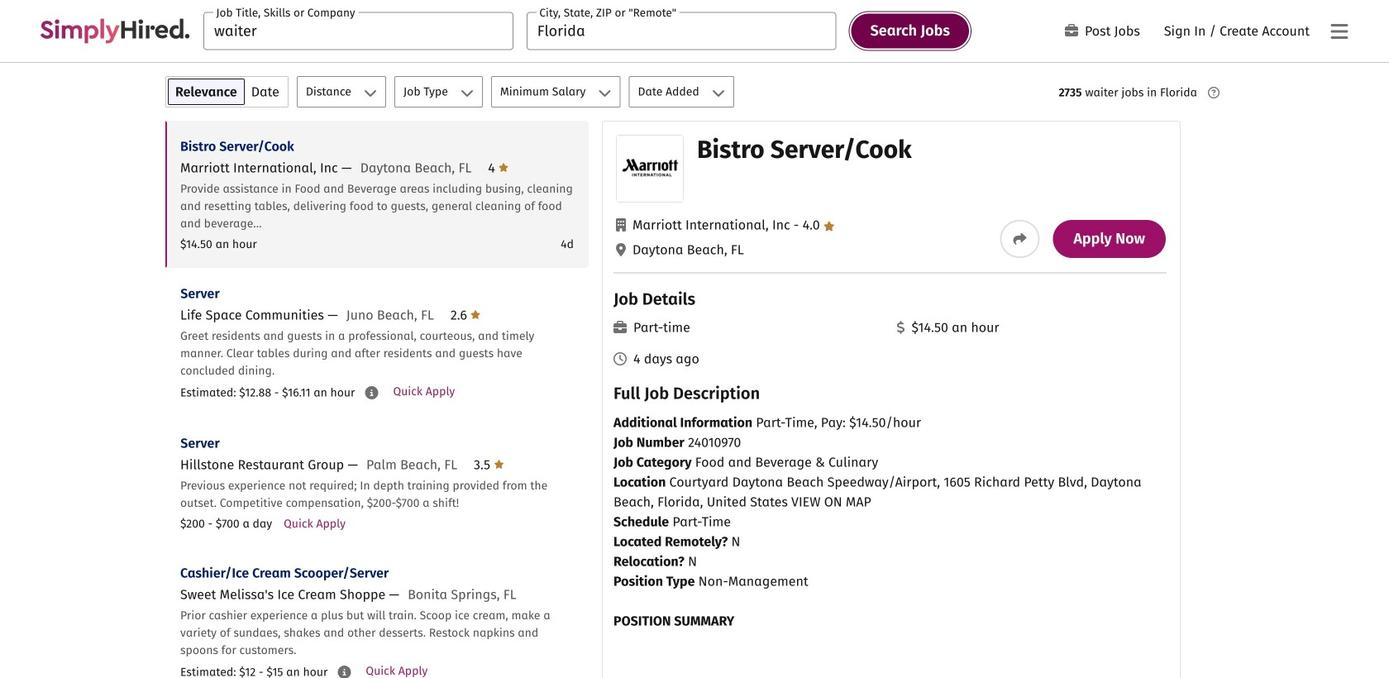 Task type: locate. For each thing, give the bounding box(es) containing it.
1 vertical spatial 4 out of 5 stars element
[[790, 217, 835, 233]]

1 horizontal spatial briefcase image
[[1065, 24, 1078, 37]]

building image
[[616, 218, 626, 232]]

location dot image
[[616, 243, 626, 256]]

2 vertical spatial star image
[[494, 458, 504, 471]]

0 horizontal spatial briefcase image
[[614, 321, 627, 334]]

4 out of 5 stars element
[[488, 160, 509, 176], [790, 217, 835, 233]]

briefcase image
[[1065, 24, 1078, 37], [614, 321, 627, 334]]

dollar sign image
[[897, 321, 905, 334]]

0 horizontal spatial 4 out of 5 stars element
[[488, 160, 509, 176]]

clock image
[[614, 352, 627, 365]]

list
[[165, 121, 589, 678]]

1 vertical spatial briefcase image
[[614, 321, 627, 334]]

0 vertical spatial briefcase image
[[1065, 24, 1078, 37]]

star image for 4 out of 5 stars element in the bistro server/cook element
[[824, 221, 835, 231]]

None text field
[[203, 12, 513, 50]]

0 vertical spatial 4 out of 5 stars element
[[488, 160, 509, 176]]

0 vertical spatial star image
[[499, 161, 509, 174]]

3.5 out of 5 stars element
[[474, 457, 504, 473]]

company logo for marriott international, inc image
[[617, 136, 683, 202]]

share this job image
[[1013, 232, 1026, 246]]

star image
[[499, 161, 509, 174], [824, 221, 835, 231], [494, 458, 504, 471]]

1 horizontal spatial 4 out of 5 stars element
[[790, 217, 835, 233]]

simplyhired logo image
[[40, 19, 190, 43]]

job salary disclaimer image
[[365, 386, 378, 399]]

None text field
[[527, 12, 836, 50]]

None field
[[203, 12, 513, 50], [527, 12, 836, 50], [203, 12, 513, 50], [527, 12, 836, 50]]

star image
[[471, 308, 481, 321]]

1 vertical spatial star image
[[824, 221, 835, 231]]



Task type: vqa. For each thing, say whether or not it's contained in the screenshot.
first option from the top of the page
no



Task type: describe. For each thing, give the bounding box(es) containing it.
2.6 out of 5 stars element
[[451, 307, 481, 323]]

sponsored jobs disclaimer image
[[1208, 87, 1220, 98]]

job salary disclaimer image
[[338, 666, 351, 678]]

main menu image
[[1331, 22, 1348, 41]]

4 out of 5 stars element inside bistro server/cook element
[[790, 217, 835, 233]]

bistro server/cook element
[[602, 121, 1181, 678]]

star image for 3.5 out of 5 stars element
[[494, 458, 504, 471]]

star image for 4 out of 5 stars element to the left
[[499, 161, 509, 174]]



